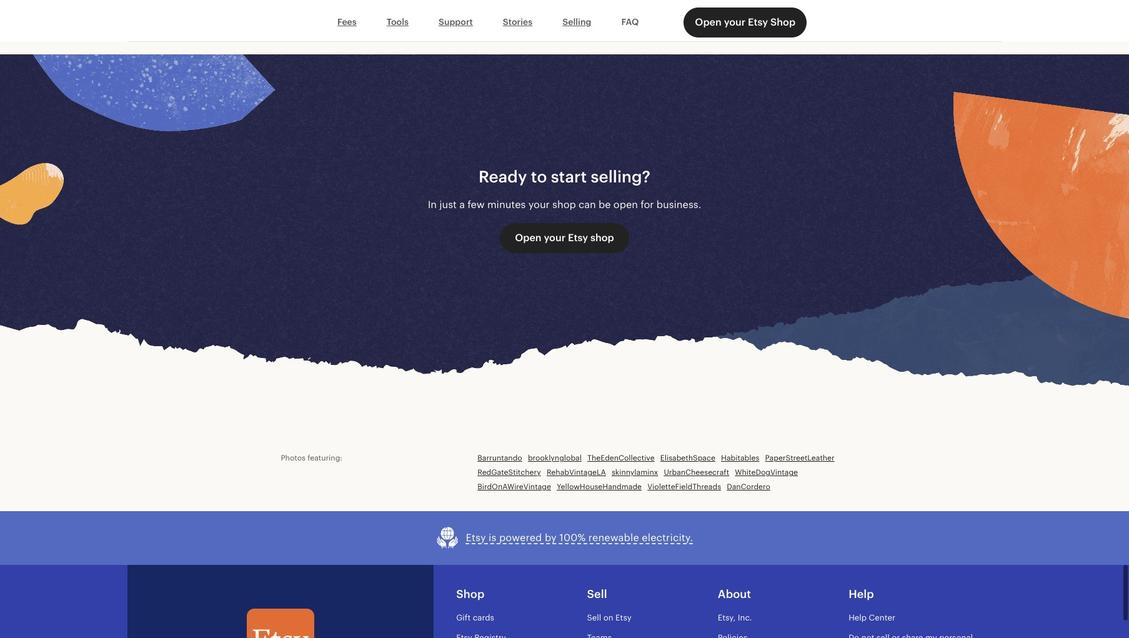 Task type: locate. For each thing, give the bounding box(es) containing it.
stories
[[503, 17, 533, 27]]

2 vertical spatial your
[[544, 232, 566, 244]]

help left center
[[849, 613, 867, 623]]

shop down "be"
[[591, 232, 614, 244]]

100%
[[560, 532, 586, 544]]

open your etsy shop link
[[500, 223, 629, 253]]

center
[[869, 613, 896, 623]]

help for help
[[849, 587, 874, 600]]

elisabethspace
[[660, 454, 716, 463]]

0 vertical spatial your
[[724, 16, 746, 28]]

selling link
[[548, 11, 606, 34]]

open your etsy shop link
[[684, 7, 807, 37]]

yellowhousehandmade
[[557, 482, 642, 491]]

shop left the can
[[553, 199, 576, 211]]

0 vertical spatial help
[[849, 587, 874, 600]]

business.
[[657, 199, 701, 211]]

1 horizontal spatial shop
[[591, 232, 614, 244]]

0 horizontal spatial shop
[[456, 587, 485, 600]]

to
[[531, 167, 547, 186]]

0 horizontal spatial open
[[515, 232, 542, 244]]

open
[[695, 16, 722, 28], [515, 232, 542, 244]]

1 vertical spatial sell
[[587, 613, 601, 623]]

selling?
[[591, 167, 651, 186]]

etsy is powered by 100% renewable electricity. button
[[436, 526, 693, 550]]

theedencollective link
[[588, 453, 655, 464]]

open inside open your etsy shop link
[[695, 16, 722, 28]]

in just a few minutes your shop can be open for business.
[[428, 199, 701, 211]]

1 vertical spatial your
[[529, 199, 550, 211]]

open your etsy shop
[[695, 16, 796, 28]]

etsy, inc. link
[[718, 613, 752, 623]]

few
[[468, 199, 485, 211]]

open for open your etsy shop
[[695, 16, 722, 28]]

violettefieldthreads
[[648, 482, 721, 491]]

2 sell from the top
[[587, 613, 601, 623]]

featuring:
[[308, 454, 342, 463]]

tools link
[[372, 11, 424, 34]]

elisabethspace link
[[660, 453, 716, 464]]

fees link
[[322, 11, 372, 34]]

sell up on
[[587, 587, 607, 600]]

1 sell from the top
[[587, 587, 607, 600]]

open for open your etsy shop
[[515, 232, 542, 244]]

1 help from the top
[[849, 587, 874, 600]]

help
[[849, 587, 874, 600], [849, 613, 867, 623]]

0 horizontal spatial shop
[[553, 199, 576, 211]]

photos
[[281, 454, 306, 463]]

help up help center
[[849, 587, 874, 600]]

1 vertical spatial shop
[[456, 587, 485, 600]]

whitedogvintage
[[735, 468, 798, 477]]

2 help from the top
[[849, 613, 867, 623]]

shop
[[553, 199, 576, 211], [591, 232, 614, 244]]

0 vertical spatial shop
[[553, 199, 576, 211]]

photos featuring:
[[281, 454, 342, 463]]

faq
[[621, 17, 639, 27]]

0 vertical spatial sell
[[587, 587, 607, 600]]

etsy
[[748, 16, 768, 28], [568, 232, 588, 244], [466, 532, 486, 544], [616, 613, 632, 623]]

1 vertical spatial open
[[515, 232, 542, 244]]

ready to start selling?
[[479, 167, 651, 186]]

shop
[[771, 16, 796, 28], [456, 587, 485, 600]]

urbancheesecraft
[[664, 468, 729, 477]]

paperstreetleather
[[765, 454, 835, 463]]

rehabvintagela
[[547, 468, 606, 477]]

sell
[[587, 587, 607, 600], [587, 613, 601, 623]]

etsy for open your etsy shop
[[748, 16, 768, 28]]

violettefieldthreads link
[[648, 482, 721, 492]]

electricity.
[[642, 532, 693, 544]]

sell for sell on etsy
[[587, 613, 601, 623]]

0 vertical spatial open
[[695, 16, 722, 28]]

barruntando brooklynglobal theedencollective elisabethspace habitables paperstreetleather redgatestitchery rehabvintagela skinnylaminx urbancheesecraft whitedogvintage birdonawirevintage yellowhousehandmade violettefieldthreads dancordero
[[478, 454, 835, 491]]

brooklynglobal link
[[528, 453, 582, 464]]

help for help center
[[849, 613, 867, 623]]

gift
[[456, 613, 471, 623]]

gift cards link
[[456, 613, 494, 623]]

etsy for open your etsy shop
[[568, 232, 588, 244]]

on
[[604, 613, 614, 623]]

birdonawirevintage link
[[478, 482, 551, 492]]

your
[[724, 16, 746, 28], [529, 199, 550, 211], [544, 232, 566, 244]]

1 vertical spatial help
[[849, 613, 867, 623]]

renewable
[[589, 532, 639, 544]]

for
[[641, 199, 654, 211]]

whitedogvintage link
[[735, 467, 798, 478]]

1 horizontal spatial open
[[695, 16, 722, 28]]

open inside open your etsy shop link
[[515, 232, 542, 244]]

0 vertical spatial shop
[[771, 16, 796, 28]]

is
[[489, 532, 497, 544]]

inc.
[[738, 613, 752, 623]]

sell left on
[[587, 613, 601, 623]]

1 horizontal spatial shop
[[771, 16, 796, 28]]

theedencollective
[[588, 454, 655, 463]]

a
[[459, 199, 465, 211]]

ready
[[479, 167, 527, 186]]



Task type: vqa. For each thing, say whether or not it's contained in the screenshot.
Shop Location
no



Task type: describe. For each thing, give the bounding box(es) containing it.
minutes
[[487, 199, 526, 211]]

gift cards
[[456, 613, 494, 623]]

faq link
[[606, 11, 654, 34]]

dancordero
[[727, 482, 771, 491]]

skinnylaminx
[[612, 468, 658, 477]]

paperstreetleather link
[[765, 453, 835, 464]]

rehabvintagela link
[[547, 467, 606, 478]]

sell on etsy link
[[587, 613, 632, 623]]

brooklynglobal
[[528, 454, 582, 463]]

habitables link
[[721, 453, 760, 464]]

your for open your etsy shop
[[724, 16, 746, 28]]

by
[[545, 532, 557, 544]]

powered
[[499, 532, 542, 544]]

etsy for sell on etsy
[[616, 613, 632, 623]]

help center link
[[849, 613, 896, 623]]

etsy inside button
[[466, 532, 486, 544]]

habitables
[[721, 454, 760, 463]]

sell for sell
[[587, 587, 607, 600]]

about
[[718, 587, 751, 600]]

yellowhousehandmade link
[[557, 482, 642, 492]]

sell on etsy
[[587, 613, 632, 623]]

barruntando link
[[478, 453, 522, 464]]

open
[[614, 199, 638, 211]]

redgatestitchery link
[[478, 467, 541, 478]]

etsy, inc.
[[718, 613, 752, 623]]

etsy,
[[718, 613, 736, 623]]

tools
[[387, 17, 409, 27]]

open your etsy shop
[[515, 232, 614, 244]]

selling
[[563, 17, 591, 27]]

support
[[439, 17, 473, 27]]

in
[[428, 199, 437, 211]]

dancordero link
[[727, 482, 771, 492]]

birdonawirevintage
[[478, 482, 551, 491]]

can
[[579, 199, 596, 211]]

barruntando
[[478, 454, 522, 463]]

be
[[599, 199, 611, 211]]

support link
[[424, 11, 488, 34]]

fees
[[337, 17, 357, 27]]

skinnylaminx link
[[612, 467, 658, 478]]

just
[[439, 199, 457, 211]]

your for open your etsy shop
[[544, 232, 566, 244]]

redgatestitchery
[[478, 468, 541, 477]]

start
[[551, 167, 587, 186]]

1 vertical spatial shop
[[591, 232, 614, 244]]

help center
[[849, 613, 896, 623]]

cards
[[473, 613, 494, 623]]

urbancheesecraft link
[[664, 467, 729, 478]]

etsy is powered by 100% renewable electricity.
[[466, 532, 693, 544]]

stories link
[[488, 11, 548, 34]]



